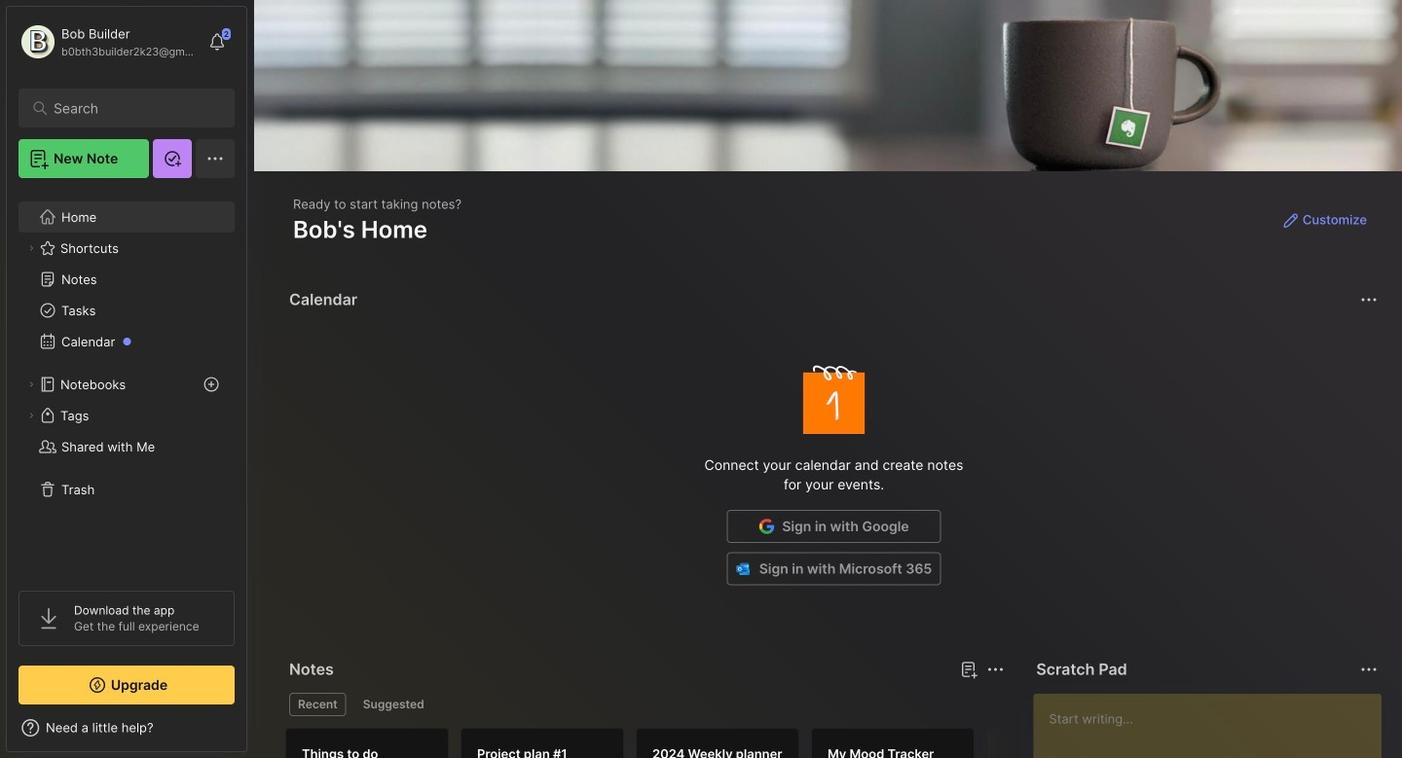 Task type: vqa. For each thing, say whether or not it's contained in the screenshot.
Select30 checkbox
no



Task type: locate. For each thing, give the bounding box(es) containing it.
2 tab from the left
[[354, 694, 433, 717]]

More actions field
[[1356, 286, 1383, 314]]

1 horizontal spatial tab
[[354, 694, 433, 717]]

tab list
[[289, 694, 1002, 717]]

1 tab from the left
[[289, 694, 347, 717]]

row group
[[285, 729, 1162, 759]]

tab
[[289, 694, 347, 717], [354, 694, 433, 717]]

0 horizontal spatial tab
[[289, 694, 347, 717]]

tree inside main "element"
[[7, 190, 246, 574]]

None search field
[[54, 96, 209, 120]]

Search text field
[[54, 99, 209, 118]]

tree
[[7, 190, 246, 574]]

Start writing… text field
[[1050, 695, 1382, 759]]



Task type: describe. For each thing, give the bounding box(es) containing it.
expand tags image
[[25, 410, 37, 422]]

WHAT'S NEW field
[[7, 713, 246, 744]]

main element
[[0, 0, 253, 759]]

expand notebooks image
[[25, 379, 37, 391]]

click to collapse image
[[246, 723, 261, 746]]

more actions image
[[1358, 288, 1382, 312]]

Account field
[[19, 22, 199, 61]]

none search field inside main "element"
[[54, 96, 209, 120]]



